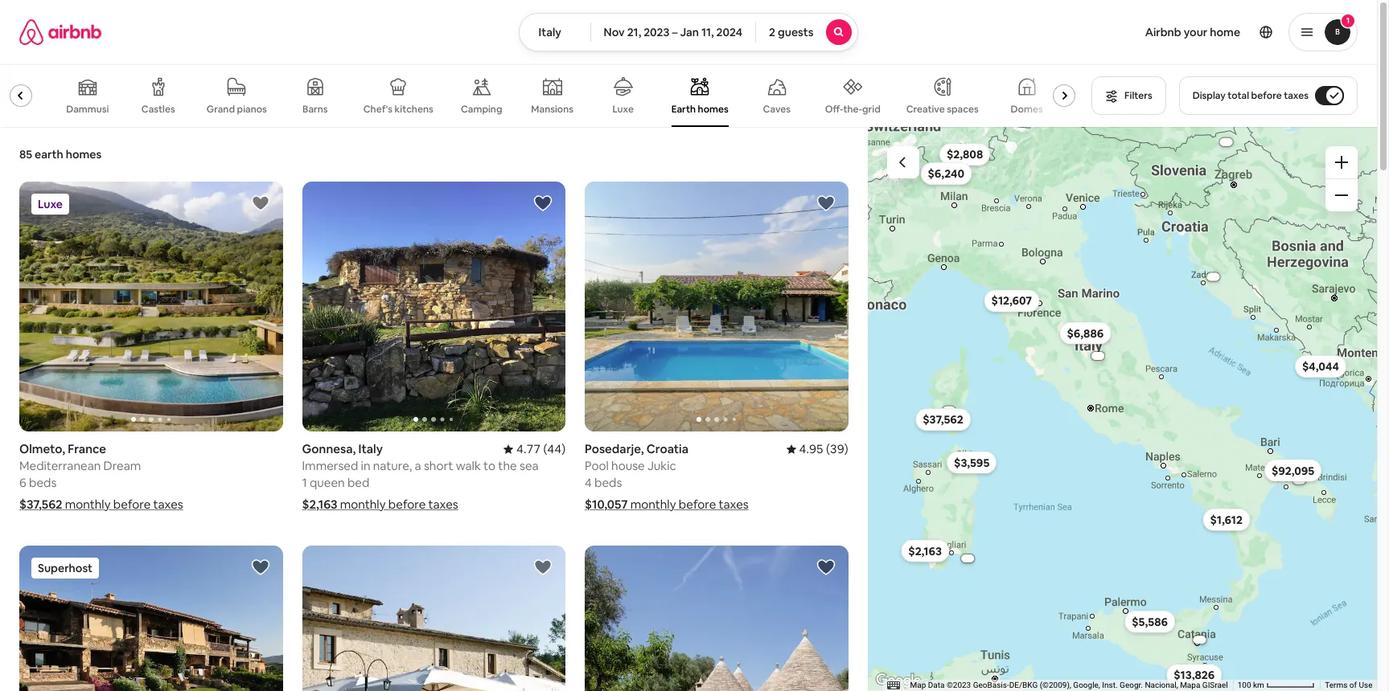 Task type: locate. For each thing, give the bounding box(es) containing it.
1 vertical spatial $2,163
[[908, 544, 941, 559]]

$10,057 inside posedarje, croatia pool house jukic 4 beds $10,057 monthly before taxes
[[585, 497, 628, 513]]

add to wishlist: posedarje, croatia image
[[816, 194, 836, 213]]

before down a
[[388, 497, 426, 513]]

1 vertical spatial italy
[[358, 442, 383, 457]]

camping
[[461, 103, 502, 116]]

queen
[[310, 476, 345, 491]]

2 horizontal spatial monthly
[[631, 497, 676, 513]]

to
[[484, 459, 496, 474]]

0 vertical spatial italy
[[539, 25, 561, 39]]

homes
[[698, 103, 729, 116], [66, 147, 102, 162]]

1 monthly from the left
[[65, 497, 111, 513]]

gonnesa, italy immersed in nature, a short walk to the sea 1 queen bed $2,163 monthly before taxes
[[302, 442, 539, 513]]

1 inside gonnesa, italy immersed in nature, a short walk to the sea 1 queen bed $2,163 monthly before taxes
[[302, 476, 307, 491]]

0 horizontal spatial monthly
[[65, 497, 111, 513]]

0 horizontal spatial 1
[[302, 476, 307, 491]]

0 vertical spatial $10,057
[[1205, 275, 1221, 280]]

$2,163 inside gonnesa, italy immersed in nature, a short walk to the sea 1 queen bed $2,163 monthly before taxes
[[302, 497, 338, 513]]

4.95 (39)
[[799, 442, 848, 457]]

1 vertical spatial 1
[[302, 476, 307, 491]]

1 vertical spatial $37,562
[[19, 497, 62, 513]]

airbnb
[[1145, 25, 1182, 39]]

$14,472
[[959, 557, 976, 562]]

0 horizontal spatial homes
[[66, 147, 102, 162]]

monthly down jukic in the left bottom of the page
[[631, 497, 676, 513]]

85
[[19, 147, 32, 162]]

map
[[910, 681, 926, 690]]

before
[[1251, 89, 1282, 102], [113, 497, 151, 513], [388, 497, 426, 513], [679, 497, 716, 513]]

luxe
[[613, 103, 634, 116]]

1 beds from the left
[[29, 476, 57, 491]]

mediterranean
[[19, 459, 101, 474]]

group
[[0, 64, 1082, 127], [19, 182, 283, 432], [302, 182, 566, 432], [585, 182, 848, 432], [19, 546, 283, 692], [302, 546, 566, 692], [585, 546, 848, 692]]

profile element
[[878, 0, 1358, 64]]

$2,163
[[302, 497, 338, 513], [908, 544, 941, 559]]

11,
[[701, 25, 714, 39]]

1 vertical spatial homes
[[66, 147, 102, 162]]

nature,
[[373, 459, 412, 474]]

4.95
[[799, 442, 824, 457]]

$13,826 button
[[1166, 665, 1222, 687]]

1 horizontal spatial italy
[[539, 25, 561, 39]]

$4,044
[[1302, 360, 1339, 374]]

100
[[1237, 681, 1251, 690]]

0 horizontal spatial $37,562
[[19, 497, 62, 513]]

group containing off-the-grid
[[0, 64, 1082, 127]]

$2,808 button
[[939, 143, 990, 166]]

italy inside "button"
[[539, 25, 561, 39]]

bed
[[347, 476, 370, 491]]

before down dream
[[113, 497, 151, 513]]

dream
[[103, 459, 141, 474]]

85 earth homes
[[19, 147, 102, 162]]

100 km
[[1237, 681, 1266, 690]]

3 monthly from the left
[[631, 497, 676, 513]]

$13,826
[[1173, 669, 1214, 683]]

1 horizontal spatial $10,057
[[1205, 275, 1221, 280]]

map data ©2023 geobasis-de/bkg (©2009), google, inst. geogr. nacional, mapa gisrael
[[910, 681, 1228, 690]]

1 vertical spatial $10,057
[[585, 497, 628, 513]]

0 horizontal spatial $2,163
[[302, 497, 338, 513]]

beds inside posedarje, croatia pool house jukic 4 beds $10,057 monthly before taxes
[[595, 476, 622, 491]]

$6,886
[[1067, 326, 1103, 341]]

1 horizontal spatial $37,562
[[922, 413, 963, 427]]

1 horizontal spatial $2,163
[[908, 544, 941, 559]]

monthly down mediterranean
[[65, 497, 111, 513]]

sea
[[520, 459, 539, 474]]

$2,163 left "$14,472" button
[[908, 544, 941, 559]]

airbnb your home link
[[1136, 15, 1250, 49]]

21,
[[627, 25, 641, 39]]

nov
[[604, 25, 625, 39]]

$10,057 button
[[1197, 273, 1229, 281]]

beds right 4
[[595, 476, 622, 491]]

de/bkg
[[1009, 681, 1038, 690]]

1 horizontal spatial beds
[[595, 476, 622, 491]]

0 vertical spatial $2,163
[[302, 497, 338, 513]]

$37,562 up $3,595
[[922, 413, 963, 427]]

data
[[928, 681, 944, 690]]

monthly down bed at the left of page
[[340, 497, 386, 513]]

0 vertical spatial 1
[[1347, 15, 1350, 26]]

add to wishlist: olbia, italy image
[[251, 558, 270, 578]]

0 horizontal spatial $10,057
[[585, 497, 628, 513]]

1
[[1347, 15, 1350, 26], [302, 476, 307, 491]]

km
[[1253, 681, 1264, 690]]

$37,562
[[922, 413, 963, 427], [19, 497, 62, 513]]

a
[[415, 459, 421, 474]]

2 beds from the left
[[595, 476, 622, 491]]

italy inside gonnesa, italy immersed in nature, a short walk to the sea 1 queen bed $2,163 monthly before taxes
[[358, 442, 383, 457]]

$2,163 button
[[901, 540, 949, 563]]

mapa
[[1180, 681, 1200, 690]]

inst.
[[1102, 681, 1118, 690]]

2023
[[644, 25, 670, 39]]

before down croatia
[[679, 497, 716, 513]]

italy up in
[[358, 442, 383, 457]]

your
[[1184, 25, 1208, 39]]

home
[[1210, 25, 1241, 39]]

2024
[[716, 25, 743, 39]]

None search field
[[519, 13, 859, 51]]

$92,095
[[1271, 464, 1314, 478]]

$92,095 button
[[1264, 460, 1321, 482]]

1 horizontal spatial monthly
[[340, 497, 386, 513]]

0 horizontal spatial beds
[[29, 476, 57, 491]]

$37,562 down 6
[[19, 497, 62, 513]]

geobasis-
[[973, 681, 1009, 690]]

beds right 6
[[29, 476, 57, 491]]

4
[[585, 476, 592, 491]]

italy left nov
[[539, 25, 561, 39]]

0 vertical spatial homes
[[698, 103, 729, 116]]

guests
[[778, 25, 814, 39]]

$6,886 button
[[1059, 322, 1111, 345]]

0 horizontal spatial italy
[[358, 442, 383, 457]]

taxes
[[1284, 89, 1309, 102], [153, 497, 183, 513], [428, 497, 458, 513], [719, 497, 749, 513]]

1 button
[[1289, 13, 1358, 51]]

2 monthly from the left
[[340, 497, 386, 513]]

monthly
[[65, 497, 111, 513], [340, 497, 386, 513], [631, 497, 676, 513]]

0 vertical spatial $37,562
[[922, 413, 963, 427]]

$37,562 button
[[915, 409, 970, 431]]

the
[[498, 459, 517, 474]]

google image
[[872, 671, 925, 692]]

$3,595 $92,095
[[954, 456, 1314, 478]]

monthly inside gonnesa, italy immersed in nature, a short walk to the sea 1 queen bed $2,163 monthly before taxes
[[340, 497, 386, 513]]

$2,163 down queen
[[302, 497, 338, 513]]

2
[[769, 25, 776, 39]]

$1,612 button
[[1203, 509, 1250, 532]]

immersed
[[302, 459, 358, 474]]

geogr.
[[1120, 681, 1143, 690]]

beds
[[29, 476, 57, 491], [595, 476, 622, 491]]

terms of use
[[1325, 681, 1372, 690]]

1 horizontal spatial 1
[[1347, 15, 1350, 26]]

keyboard shortcuts image
[[887, 683, 900, 691]]

domes
[[1011, 103, 1043, 116]]



Task type: describe. For each thing, give the bounding box(es) containing it.
6
[[19, 476, 26, 491]]

2 guests button
[[755, 13, 859, 51]]

$37,562 inside button
[[922, 413, 963, 427]]

add to wishlist: castel ritaldi, italy image
[[533, 558, 553, 578]]

100 km button
[[1233, 681, 1320, 692]]

olmeto, france mediterranean dream 6 beds $37,562 monthly before taxes
[[19, 442, 183, 513]]

taxes inside gonnesa, italy immersed in nature, a short walk to the sea 1 queen bed $2,163 monthly before taxes
[[428, 497, 458, 513]]

monthly inside posedarje, croatia pool house jukic 4 beds $10,057 monthly before taxes
[[631, 497, 676, 513]]

1 inside dropdown button
[[1347, 15, 1350, 26]]

creative spaces
[[906, 103, 979, 116]]

kitchens
[[395, 103, 433, 116]]

add to wishlist: olmeto, france image
[[251, 194, 270, 213]]

france
[[68, 442, 106, 457]]

in
[[361, 459, 370, 474]]

4.77 (44)
[[516, 442, 566, 457]]

terms
[[1325, 681, 1347, 690]]

4.77 out of 5 average rating,  44 reviews image
[[504, 442, 566, 457]]

display total before taxes
[[1193, 89, 1309, 102]]

$2,163 inside button
[[908, 544, 941, 559]]

$1,612
[[1210, 513, 1242, 528]]

$10,057 inside button
[[1205, 275, 1221, 280]]

short
[[424, 459, 453, 474]]

(39)
[[826, 442, 848, 457]]

nov 21, 2023 – jan 11, 2024 button
[[590, 13, 756, 51]]

nov 21, 2023 – jan 11, 2024
[[604, 25, 743, 39]]

barns
[[303, 103, 328, 116]]

4.95 out of 5 average rating,  39 reviews image
[[786, 442, 848, 457]]

none search field containing italy
[[519, 13, 859, 51]]

italy button
[[519, 13, 591, 51]]

google map
showing 29 stays. region
[[868, 127, 1377, 692]]

before inside gonnesa, italy immersed in nature, a short walk to the sea 1 queen bed $2,163 monthly before taxes
[[388, 497, 426, 513]]

$5,586 $13,826
[[1132, 615, 1214, 683]]

filters
[[1125, 89, 1153, 102]]

castles
[[141, 103, 175, 116]]

house
[[611, 459, 645, 474]]

(44)
[[543, 442, 566, 457]]

grid
[[862, 103, 881, 116]]

of
[[1349, 681, 1357, 690]]

$14,472 button
[[951, 555, 983, 563]]

spaces
[[947, 103, 979, 116]]

before inside posedarje, croatia pool house jukic 4 beds $10,057 monthly before taxes
[[679, 497, 716, 513]]

walk
[[456, 459, 481, 474]]

1 horizontal spatial homes
[[698, 103, 729, 116]]

nacional,
[[1145, 681, 1178, 690]]

grand pianos
[[207, 103, 267, 116]]

–
[[672, 25, 678, 39]]

posedarje,
[[585, 442, 644, 457]]

boats
[[4, 103, 30, 116]]

zoom in image
[[1335, 156, 1348, 169]]

earth homes
[[671, 103, 729, 116]]

$12,607
[[991, 294, 1032, 309]]

earth
[[671, 103, 696, 116]]

chef's
[[363, 103, 393, 116]]

pianos
[[237, 103, 267, 116]]

dammusi
[[66, 103, 109, 116]]

off-
[[825, 103, 843, 116]]

gonnesa,
[[302, 442, 356, 457]]

taxes inside olmeto, france mediterranean dream 6 beds $37,562 monthly before taxes
[[153, 497, 183, 513]]

croatia
[[647, 442, 689, 457]]

total
[[1228, 89, 1249, 102]]

$6,240 button
[[920, 163, 971, 185]]

mansions
[[531, 103, 574, 116]]

pool
[[585, 459, 609, 474]]

(©2009),
[[1040, 681, 1071, 690]]

olmeto,
[[19, 442, 65, 457]]

©2023
[[946, 681, 971, 690]]

before right the total on the right top
[[1251, 89, 1282, 102]]

$3,595
[[954, 456, 989, 470]]

2 guests
[[769, 25, 814, 39]]

before inside olmeto, france mediterranean dream 6 beds $37,562 monthly before taxes
[[113, 497, 151, 513]]

jan
[[680, 25, 699, 39]]

chef's kitchens
[[363, 103, 433, 116]]

gisrael
[[1202, 681, 1228, 690]]

caves
[[763, 103, 791, 116]]

off-the-grid
[[825, 103, 881, 116]]

zoom out image
[[1335, 189, 1348, 202]]

creative
[[906, 103, 945, 116]]

beds inside olmeto, france mediterranean dream 6 beds $37,562 monthly before taxes
[[29, 476, 57, 491]]

add to wishlist: francavilla fontana, italy image
[[816, 558, 836, 578]]

filters button
[[1092, 76, 1166, 115]]

monthly inside olmeto, france mediterranean dream 6 beds $37,562 monthly before taxes
[[65, 497, 111, 513]]

use
[[1359, 681, 1372, 690]]

add to wishlist: gonnesa, italy image
[[533, 194, 553, 213]]

grand
[[207, 103, 235, 116]]

$12,607 button
[[984, 290, 1039, 313]]

4.77
[[516, 442, 541, 457]]

taxes inside posedarje, croatia pool house jukic 4 beds $10,057 monthly before taxes
[[719, 497, 749, 513]]

earth
[[35, 147, 63, 162]]

$3,595 button
[[946, 452, 996, 474]]

posedarje, croatia pool house jukic 4 beds $10,057 monthly before taxes
[[585, 442, 749, 513]]

$6,240
[[927, 167, 964, 181]]

jukic
[[648, 459, 676, 474]]

terms of use link
[[1325, 681, 1372, 690]]

$37,562 inside olmeto, france mediterranean dream 6 beds $37,562 monthly before taxes
[[19, 497, 62, 513]]



Task type: vqa. For each thing, say whether or not it's contained in the screenshot.
guests
yes



